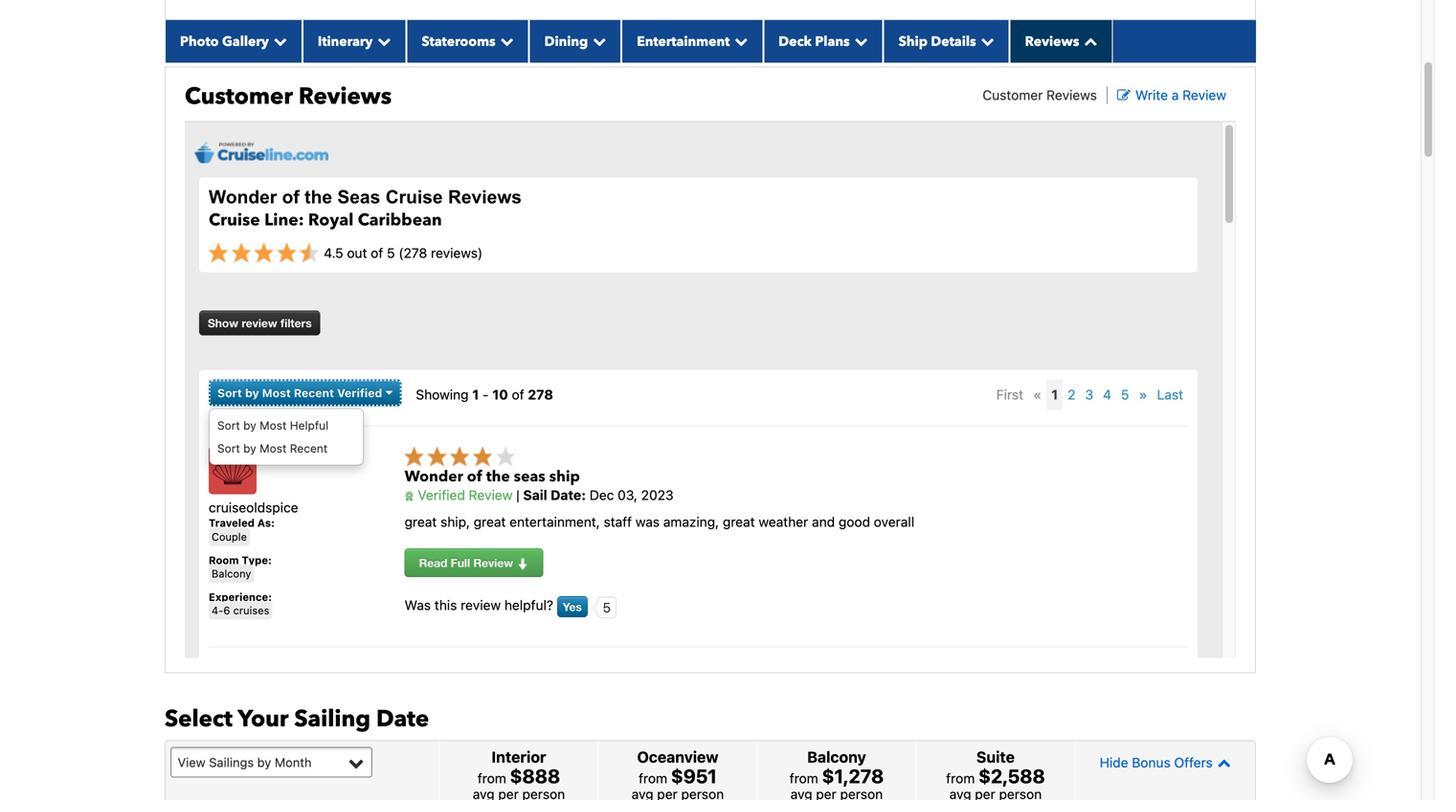 Task type: describe. For each thing, give the bounding box(es) containing it.
last
[[1158, 387, 1184, 403]]

4 link
[[1099, 380, 1117, 410]]

4-
[[212, 605, 224, 618]]

overall
[[874, 515, 915, 530]]

3 great from the left
[[723, 515, 755, 530]]

view sailings by month
[[178, 756, 312, 770]]

reviews button
[[1010, 20, 1113, 63]]

by left month at the left of page
[[257, 756, 271, 770]]

sailing
[[294, 704, 371, 735]]

date
[[376, 704, 429, 735]]

chevron down image for ship details
[[977, 34, 995, 48]]

reviews inside wonder of the seas cruise reviews cruise line: royal caribbean
[[448, 187, 522, 207]]

hide
[[1100, 755, 1129, 771]]

cruises
[[233, 605, 270, 618]]

offers
[[1175, 755, 1213, 771]]

chevron down image for deck plans
[[850, 34, 868, 48]]

from $2,588
[[947, 765, 1046, 788]]

suite
[[977, 748, 1015, 767]]

bonus
[[1133, 755, 1171, 771]]

from $1,278
[[790, 765, 884, 788]]

4
[[1104, 387, 1112, 403]]

hide bonus offers link
[[1081, 746, 1251, 780]]

was
[[405, 598, 431, 614]]

review inside was this review helpful? yes
[[461, 598, 501, 614]]

chevron up image for hide bonus offers
[[1213, 757, 1232, 770]]

experience:
[[209, 591, 272, 604]]

chevron down image for photo gallery
[[269, 34, 287, 48]]

cruiseoldspice
[[209, 500, 298, 516]]

was this review helpful? yes
[[405, 598, 582, 614]]

$1,278
[[822, 765, 884, 788]]

chevron down image for itinerary
[[373, 34, 391, 48]]

6
[[224, 605, 230, 618]]

room type: balcony
[[209, 554, 272, 581]]

royal
[[308, 209, 354, 232]]

2 link
[[1063, 380, 1081, 410]]

ship details button
[[884, 20, 1010, 63]]

by up the sort by most recent link
[[243, 419, 257, 432]]

recent inside "sort by most helpful sort by most recent"
[[290, 442, 328, 455]]

10
[[493, 387, 508, 403]]

as:
[[258, 517, 275, 530]]

photo gallery button
[[165, 20, 303, 63]]

2 vertical spatial most
[[260, 442, 287, 455]]

cruiseoldspice image
[[209, 447, 257, 495]]

interior
[[492, 748, 547, 767]]

2 great from the left
[[474, 515, 506, 530]]

-
[[483, 387, 489, 403]]

dec
[[590, 488, 614, 503]]

itinerary button
[[303, 20, 406, 63]]

2023
[[642, 488, 674, 503]]

select
[[165, 704, 233, 735]]

customer reviews link
[[983, 87, 1098, 103]]

deck plans button
[[764, 20, 884, 63]]

chevron down image for entertainment
[[730, 34, 748, 48]]

write a review link
[[1118, 87, 1227, 103]]

showing
[[416, 387, 469, 403]]

of inside wonder of the seas cruise reviews cruise line: royal caribbean
[[282, 187, 300, 207]]

wonder of the seas cruise reviews cruise line: royal caribbean
[[209, 187, 522, 232]]

1 horizontal spatial balcony
[[808, 748, 867, 767]]

edit image
[[1118, 88, 1131, 102]]

date:
[[551, 488, 586, 503]]

sort by most recent verified
[[217, 386, 385, 400]]

of left |
[[467, 466, 483, 488]]

read full review button
[[405, 549, 543, 578]]

|
[[516, 488, 520, 503]]

this
[[435, 598, 457, 614]]

cruiseoldspice traveled as: couple
[[209, 500, 298, 544]]

verified review link
[[405, 488, 513, 503]]

«
[[1034, 387, 1042, 403]]

traveled
[[209, 517, 255, 530]]

type:
[[242, 554, 272, 567]]

oceanview
[[637, 748, 719, 767]]

by inside 'link'
[[245, 386, 259, 400]]

1 great from the left
[[405, 515, 437, 530]]

from $951
[[639, 765, 717, 788]]

your
[[238, 704, 289, 735]]

small verified icon image
[[405, 492, 414, 502]]

1 vertical spatial review
[[469, 488, 513, 503]]

main content containing customer reviews
[[155, 0, 1266, 801]]

seas
[[514, 466, 546, 488]]

first
[[997, 387, 1024, 403]]

caribbean
[[358, 209, 442, 232]]

sailings
[[209, 756, 254, 770]]

the for wonder of the seas ship
[[486, 466, 510, 488]]

most for recent
[[262, 386, 291, 400]]

reviews)
[[431, 245, 483, 261]]

2 1 from the left
[[1052, 387, 1059, 403]]

yes
[[563, 601, 582, 614]]

review for full
[[474, 557, 513, 570]]



Task type: locate. For each thing, give the bounding box(es) containing it.
verified inside 'link'
[[337, 386, 382, 400]]

chevron down image
[[373, 34, 391, 48], [496, 34, 514, 48], [730, 34, 748, 48], [850, 34, 868, 48]]

0 horizontal spatial chevron up image
[[1080, 34, 1098, 48]]

first « 1 2 3 4 5 » last
[[997, 387, 1184, 403]]

1 horizontal spatial great
[[474, 515, 506, 530]]

customer reviews down reviews dropdown button
[[983, 87, 1098, 103]]

1 left "-"
[[472, 387, 479, 403]]

chevron up image right bonus
[[1213, 757, 1232, 770]]

from left the $2,588
[[947, 771, 975, 787]]

1 link
[[1047, 380, 1063, 410]]

wonder up line:
[[209, 187, 277, 207]]

itinerary
[[318, 32, 373, 51]]

chevron down image left the entertainment
[[588, 34, 607, 48]]

chevron down image left ship
[[850, 34, 868, 48]]

the up the royal
[[305, 187, 332, 207]]

of up line:
[[282, 187, 300, 207]]

0 horizontal spatial review
[[242, 317, 277, 330]]

balcony
[[212, 568, 251, 581], [808, 748, 867, 767]]

1 horizontal spatial cruise
[[386, 187, 443, 207]]

review for a
[[1183, 87, 1227, 103]]

(278
[[399, 245, 427, 261]]

reviews up reviews)
[[448, 187, 522, 207]]

was
[[636, 515, 660, 530]]

278
[[528, 387, 554, 403]]

3 chevron down image from the left
[[977, 34, 995, 48]]

1 vertical spatial 5
[[1122, 387, 1130, 403]]

hide bonus offers
[[1100, 755, 1213, 771]]

balcony inside the room type: balcony
[[212, 568, 251, 581]]

3 from from the left
[[790, 771, 819, 787]]

4 chevron down image from the left
[[850, 34, 868, 48]]

1 vertical spatial wonder
[[405, 466, 463, 488]]

chevron down image right ship
[[977, 34, 995, 48]]

sort down the sort by most helpful "link"
[[217, 442, 240, 455]]

room
[[209, 554, 239, 567]]

0 horizontal spatial chevron down image
[[269, 34, 287, 48]]

1 horizontal spatial customer
[[983, 87, 1043, 103]]

customer down gallery
[[185, 81, 293, 112]]

0 horizontal spatial cruise
[[209, 209, 260, 232]]

0 vertical spatial review
[[242, 317, 277, 330]]

1 horizontal spatial 1
[[1052, 387, 1059, 403]]

customer
[[185, 81, 293, 112], [983, 87, 1043, 103]]

great right ship,
[[474, 515, 506, 530]]

| sail date: dec 03, 2023
[[513, 488, 674, 503]]

chevron up image up customer reviews link
[[1080, 34, 1098, 48]]

chevron down image inside the itinerary dropdown button
[[373, 34, 391, 48]]

0 horizontal spatial wonder
[[209, 187, 277, 207]]

3 link
[[1081, 380, 1099, 410]]

ship
[[550, 466, 580, 488]]

deck plans
[[779, 32, 850, 51]]

cruise up caribbean
[[386, 187, 443, 207]]

0 vertical spatial sort
[[217, 386, 242, 400]]

great left weather
[[723, 515, 755, 530]]

review right this
[[461, 598, 501, 614]]

sort
[[217, 386, 242, 400], [217, 419, 240, 432], [217, 442, 240, 455]]

customer down reviews dropdown button
[[983, 87, 1043, 103]]

chevron down image inside dining dropdown button
[[588, 34, 607, 48]]

review inside read full review button
[[474, 557, 513, 570]]

most down the sort by most helpful "link"
[[260, 442, 287, 455]]

from for $1,278
[[790, 771, 819, 787]]

1 vertical spatial sort
[[217, 419, 240, 432]]

reviews left edit image on the right top of the page
[[1047, 87, 1098, 103]]

great down small verified icon
[[405, 515, 437, 530]]

1
[[472, 387, 479, 403], [1052, 387, 1059, 403]]

chevron up image
[[1080, 34, 1098, 48], [1213, 757, 1232, 770]]

the inside wonder of the seas cruise reviews cruise line: royal caribbean
[[305, 187, 332, 207]]

entertainment button
[[622, 20, 764, 63]]

2 chevron down image from the left
[[588, 34, 607, 48]]

chevron down image inside staterooms dropdown button
[[496, 34, 514, 48]]

select your sailing date
[[165, 704, 429, 735]]

most
[[262, 386, 291, 400], [260, 419, 287, 432], [260, 442, 287, 455]]

wonder for wonder of the seas ship
[[405, 466, 463, 488]]

most for helpful
[[260, 419, 287, 432]]

0 horizontal spatial customer reviews
[[185, 81, 392, 112]]

1 vertical spatial balcony
[[808, 748, 867, 767]]

wonder of the seas ship
[[405, 466, 580, 488]]

1 vertical spatial review
[[461, 598, 501, 614]]

entertainment,
[[510, 515, 600, 530]]

from left $1,278
[[790, 771, 819, 787]]

wonder up small verified icon
[[405, 466, 463, 488]]

$2,588
[[979, 765, 1046, 788]]

1 1 from the left
[[472, 387, 479, 403]]

03,
[[618, 488, 638, 503]]

sort up cruiseoldspice image
[[217, 419, 240, 432]]

sort by most helpful link
[[210, 414, 363, 437]]

chevron up image for reviews
[[1080, 34, 1098, 48]]

$951
[[671, 765, 717, 788]]

1 horizontal spatial review
[[461, 598, 501, 614]]

view
[[178, 756, 206, 770]]

0 horizontal spatial 1
[[472, 387, 479, 403]]

1 vertical spatial the
[[486, 466, 510, 488]]

verified review
[[414, 488, 513, 503]]

amazing,
[[664, 515, 719, 530]]

5 right yes button
[[603, 600, 611, 616]]

read full review
[[419, 557, 517, 570]]

2 vertical spatial sort
[[217, 442, 240, 455]]

line:
[[264, 209, 304, 232]]

3 sort from the top
[[217, 442, 240, 455]]

2 sort from the top
[[217, 419, 240, 432]]

0 vertical spatial 5
[[387, 245, 395, 261]]

$888
[[510, 765, 561, 788]]

from inside from $888
[[478, 771, 507, 787]]

0 horizontal spatial 5
[[387, 245, 395, 261]]

1 horizontal spatial 5
[[603, 600, 611, 616]]

1 vertical spatial chevron up image
[[1213, 757, 1232, 770]]

4 from from the left
[[947, 771, 975, 787]]

seas
[[338, 187, 381, 207]]

4.5
[[324, 245, 344, 261]]

0 vertical spatial most
[[262, 386, 291, 400]]

1 horizontal spatial the
[[486, 466, 510, 488]]

staterooms
[[422, 32, 496, 51]]

from down interior in the bottom of the page
[[478, 771, 507, 787]]

2 chevron down image from the left
[[496, 34, 514, 48]]

helpful?
[[505, 598, 554, 614]]

plans
[[815, 32, 850, 51]]

chevron down image for dining
[[588, 34, 607, 48]]

reviews inside dropdown button
[[1026, 32, 1080, 51]]

chevron up image inside hide bonus offers link
[[1213, 757, 1232, 770]]

0 horizontal spatial balcony
[[212, 568, 251, 581]]

wonder for wonder of the seas cruise reviews cruise line: royal caribbean
[[209, 187, 277, 207]]

chevron down image for staterooms
[[496, 34, 514, 48]]

3
[[1086, 387, 1094, 403]]

0 vertical spatial recent
[[294, 386, 334, 400]]

experience: 4-6 cruises
[[209, 591, 272, 618]]

0 horizontal spatial the
[[305, 187, 332, 207]]

wonder inside wonder of the seas cruise reviews cruise line: royal caribbean
[[209, 187, 277, 207]]

1 vertical spatial recent
[[290, 442, 328, 455]]

1 vertical spatial verified
[[418, 488, 465, 503]]

full
[[451, 557, 470, 570]]

chevron down image inside ship details dropdown button
[[977, 34, 995, 48]]

write a review
[[1136, 87, 1227, 103]]

review
[[242, 317, 277, 330], [461, 598, 501, 614]]

read
[[419, 557, 448, 570]]

of right 10 at the left of page
[[512, 387, 525, 403]]

2 horizontal spatial chevron down image
[[977, 34, 995, 48]]

review left |
[[469, 488, 513, 503]]

show
[[208, 317, 239, 330]]

chevron down image left deck
[[730, 34, 748, 48]]

recent down the helpful
[[290, 442, 328, 455]]

cruiseline.com logo image
[[194, 141, 329, 163]]

2 vertical spatial 5
[[603, 600, 611, 616]]

2 from from the left
[[639, 771, 668, 787]]

sort up "sort by most helpful sort by most recent" on the left bottom
[[217, 386, 242, 400]]

sort by most recent link
[[210, 437, 363, 460]]

from for $2,588
[[947, 771, 975, 787]]

by up the sort by most helpful "link"
[[245, 386, 259, 400]]

chevron down image left itinerary on the top of page
[[269, 34, 287, 48]]

verified up ship,
[[418, 488, 465, 503]]

sort inside 'link'
[[217, 386, 242, 400]]

0 vertical spatial wonder
[[209, 187, 277, 207]]

most up the sort by most helpful "link"
[[262, 386, 291, 400]]

0 vertical spatial review
[[1183, 87, 1227, 103]]

1 chevron down image from the left
[[269, 34, 287, 48]]

customer reviews up cruiseline.com logo
[[185, 81, 392, 112]]

1 vertical spatial cruise
[[209, 209, 260, 232]]

show review filters
[[208, 317, 312, 330]]

from for $888
[[478, 771, 507, 787]]

0 vertical spatial chevron up image
[[1080, 34, 1098, 48]]

photo
[[180, 32, 219, 51]]

1 horizontal spatial verified
[[418, 488, 465, 503]]

verified
[[337, 386, 382, 400], [418, 488, 465, 503]]

5 link
[[1117, 380, 1135, 410]]

0 horizontal spatial great
[[405, 515, 437, 530]]

the
[[305, 187, 332, 207], [486, 466, 510, 488]]

reviews
[[1026, 32, 1080, 51], [299, 81, 392, 112], [1047, 87, 1098, 103], [448, 187, 522, 207]]

review right "full"
[[474, 557, 513, 570]]

chevron down image inside deck plans dropdown button
[[850, 34, 868, 48]]

5 right 4
[[1122, 387, 1130, 403]]

chevron down image inside photo gallery dropdown button
[[269, 34, 287, 48]]

0 vertical spatial verified
[[337, 386, 382, 400]]

month
[[275, 756, 312, 770]]

details
[[931, 32, 977, 51]]

gallery
[[222, 32, 269, 51]]

ship,
[[441, 515, 470, 530]]

0 horizontal spatial verified
[[337, 386, 382, 400]]

1 sort from the top
[[217, 386, 242, 400]]

write
[[1136, 87, 1169, 103]]

recent up the helpful
[[294, 386, 334, 400]]

chevron down image
[[269, 34, 287, 48], [588, 34, 607, 48], [977, 34, 995, 48]]

chevron up image inside reviews dropdown button
[[1080, 34, 1098, 48]]

helpful
[[290, 419, 329, 432]]

1 horizontal spatial customer reviews
[[983, 87, 1098, 103]]

the for wonder of the seas cruise reviews cruise line: royal caribbean
[[305, 187, 332, 207]]

and
[[812, 515, 835, 530]]

entertainment
[[637, 32, 730, 51]]

sort by most helpful sort by most recent
[[217, 419, 329, 455]]

chevron down image inside entertainment dropdown button
[[730, 34, 748, 48]]

reviews up customer reviews link
[[1026, 32, 1080, 51]]

the left |
[[486, 466, 510, 488]]

sort by most recent verified link
[[209, 380, 402, 407]]

wonder
[[209, 187, 277, 207], [405, 466, 463, 488]]

main content
[[155, 0, 1266, 801]]

from down oceanview on the bottom of the page
[[639, 771, 668, 787]]

filters
[[281, 317, 312, 330]]

chevron down image left dining
[[496, 34, 514, 48]]

most up the sort by most recent link
[[260, 419, 287, 432]]

review inside button
[[242, 317, 277, 330]]

0 vertical spatial the
[[305, 187, 332, 207]]

sort for sort by most helpful sort by most recent
[[217, 419, 240, 432]]

most inside 'link'
[[262, 386, 291, 400]]

1 horizontal spatial chevron down image
[[588, 34, 607, 48]]

review right show
[[242, 317, 277, 330]]

photo gallery
[[180, 32, 269, 51]]

5
[[387, 245, 395, 261], [1122, 387, 1130, 403], [603, 600, 611, 616]]

0 vertical spatial cruise
[[386, 187, 443, 207]]

view sailings by month link
[[171, 747, 373, 778]]

2 vertical spatial review
[[474, 557, 513, 570]]

good
[[839, 515, 871, 530]]

from $888
[[478, 765, 561, 788]]

from inside the from $2,588
[[947, 771, 975, 787]]

great
[[405, 515, 437, 530], [474, 515, 506, 530], [723, 515, 755, 530]]

chevron down image left staterooms in the left top of the page
[[373, 34, 391, 48]]

1 vertical spatial most
[[260, 419, 287, 432]]

dining button
[[529, 20, 622, 63]]

0 horizontal spatial customer
[[185, 81, 293, 112]]

from for $951
[[639, 771, 668, 787]]

of right out
[[371, 245, 383, 261]]

review right a
[[1183, 87, 1227, 103]]

cruise left line:
[[209, 209, 260, 232]]

sort for sort by most recent verified
[[217, 386, 242, 400]]

a
[[1172, 87, 1180, 103]]

ship details
[[899, 32, 977, 51]]

1 left 2
[[1052, 387, 1059, 403]]

1 horizontal spatial chevron up image
[[1213, 757, 1232, 770]]

by down the sort by most helpful "link"
[[243, 442, 257, 455]]

0 vertical spatial balcony
[[212, 568, 251, 581]]

2 horizontal spatial 5
[[1122, 387, 1130, 403]]

recent inside 'link'
[[294, 386, 334, 400]]

3 chevron down image from the left
[[730, 34, 748, 48]]

1 chevron down image from the left
[[373, 34, 391, 48]]

reviews down itinerary on the top of page
[[299, 81, 392, 112]]

1 from from the left
[[478, 771, 507, 787]]

verified up the sort by most helpful "link"
[[337, 386, 382, 400]]

1 horizontal spatial wonder
[[405, 466, 463, 488]]

from inside from $951
[[639, 771, 668, 787]]

from inside from $1,278
[[790, 771, 819, 787]]

2 horizontal spatial great
[[723, 515, 755, 530]]

5 left (278
[[387, 245, 395, 261]]



Task type: vqa. For each thing, say whether or not it's contained in the screenshot.


